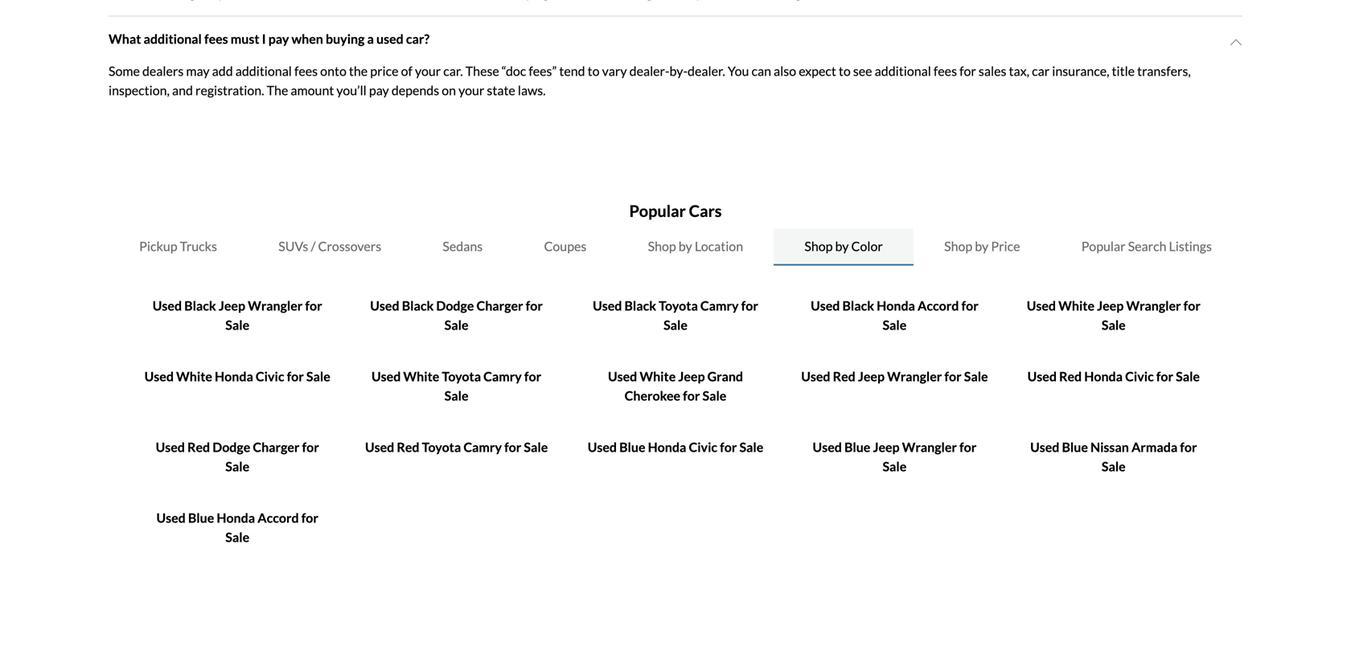 Task type: vqa. For each thing, say whether or not it's contained in the screenshot.
Used Red Toyota Camry for Sale
yes



Task type: describe. For each thing, give the bounding box(es) containing it.
used red toyota camry for sale
[[365, 440, 548, 455]]

inspection,
[[109, 82, 170, 98]]

you
[[728, 63, 749, 79]]

for for used white jeep wrangler for sale
[[1184, 298, 1201, 314]]

used for used black jeep wrangler for sale
[[153, 298, 182, 314]]

by-
[[670, 63, 688, 79]]

listings
[[1169, 238, 1212, 254]]

for for used blue honda civic for sale
[[720, 440, 737, 455]]

shop by location
[[648, 238, 743, 254]]

sale for used white honda civic for sale
[[306, 369, 330, 384]]

popular cars
[[629, 201, 722, 221]]

blue for used blue jeep wrangler for sale
[[845, 440, 871, 455]]

sale for used blue jeep wrangler for sale
[[883, 459, 907, 475]]

the
[[349, 63, 368, 79]]

sale for used blue honda accord for sale
[[225, 530, 249, 545]]

charger for used red dodge charger for sale
[[253, 440, 300, 455]]

for for used black honda accord for sale
[[962, 298, 979, 314]]

crossovers
[[318, 238, 381, 254]]

used black jeep wrangler for sale link
[[153, 298, 322, 333]]

depends
[[392, 82, 439, 98]]

for inside some dealers may add additional fees onto the price of your car. these "doc fees" tend to vary dealer-by-dealer. you can also expect to see additional fees for sales tax, car insurance, title transfers, inspection, and registration. the amount you'll pay depends on your state laws.
[[960, 63, 976, 79]]

for for used blue nissan armada for sale
[[1180, 440, 1197, 455]]

used black toyota camry for sale
[[593, 298, 758, 333]]

civic for white
[[256, 369, 284, 384]]

used black dodge charger for sale
[[370, 298, 543, 333]]

nissan
[[1091, 440, 1129, 455]]

used blue nissan armada for sale link
[[1030, 440, 1197, 475]]

shop by color
[[805, 238, 883, 254]]

car
[[1032, 63, 1050, 79]]

used blue honda civic for sale link
[[588, 440, 764, 455]]

laws.
[[518, 82, 546, 98]]

wrangler for used black jeep wrangler for sale
[[248, 298, 303, 314]]

used for used white jeep wrangler for sale
[[1027, 298, 1056, 314]]

sale for used red jeep wrangler for sale
[[964, 369, 988, 384]]

amount
[[291, 82, 334, 98]]

used white jeep wrangler for sale link
[[1027, 298, 1201, 333]]

used blue nissan armada for sale
[[1030, 440, 1197, 475]]

used for used black honda accord for sale
[[811, 298, 840, 314]]

accord for used blue honda accord for sale
[[258, 510, 299, 526]]

sale for used blue nissan armada for sale
[[1102, 459, 1126, 475]]

suvs / crossovers
[[279, 238, 381, 254]]

chevron down image
[[1230, 36, 1243, 49]]

for inside used white jeep grand cherokee for sale
[[683, 388, 700, 404]]

sale for used black dodge charger for sale
[[445, 317, 469, 333]]

toyota for red
[[422, 440, 461, 455]]

title
[[1112, 63, 1135, 79]]

of
[[401, 63, 413, 79]]

sale for used red honda civic for sale
[[1176, 369, 1200, 384]]

buying
[[326, 31, 365, 47]]

blue for used blue nissan armada for sale
[[1062, 440, 1088, 455]]

car.
[[443, 63, 463, 79]]

for for used red honda civic for sale
[[1157, 369, 1174, 384]]

jeep for used white jeep wrangler for sale
[[1097, 298, 1124, 314]]

registration.
[[195, 82, 264, 98]]

used for used red dodge charger for sale
[[156, 440, 185, 455]]

onto
[[320, 63, 347, 79]]

tend
[[559, 63, 585, 79]]

used black dodge charger for sale link
[[370, 298, 543, 333]]

sale inside used white jeep grand cherokee for sale
[[703, 388, 727, 404]]

used for used blue honda civic for sale
[[588, 440, 617, 455]]

a
[[367, 31, 374, 47]]

transfers,
[[1138, 63, 1191, 79]]

see
[[853, 63, 872, 79]]

sale for used blue honda civic for sale
[[740, 440, 764, 455]]

must
[[231, 31, 259, 47]]

some dealers may add additional fees onto the price of your car. these "doc fees" tend to vary dealer-by-dealer. you can also expect to see additional fees for sales tax, car insurance, title transfers, inspection, and registration. the amount you'll pay depends on your state laws.
[[109, 63, 1191, 98]]

when
[[292, 31, 323, 47]]

used red jeep wrangler for sale
[[801, 369, 988, 384]]

blue for used blue honda accord for sale
[[188, 510, 214, 526]]

toyota for white
[[442, 369, 481, 384]]

used white jeep wrangler for sale
[[1027, 298, 1201, 333]]

dealers
[[142, 63, 184, 79]]

2 horizontal spatial fees
[[934, 63, 957, 79]]

1 horizontal spatial fees
[[294, 63, 318, 79]]

jeep for used blue jeep wrangler for sale
[[873, 440, 900, 455]]

accord for used black honda accord for sale
[[918, 298, 959, 314]]

sale for used white toyota camry for sale
[[445, 388, 469, 404]]

used white toyota camry for sale link
[[372, 369, 541, 404]]

used for used blue jeep wrangler for sale
[[813, 440, 842, 455]]

honda for used blue honda accord for sale
[[217, 510, 255, 526]]

trucks
[[180, 238, 217, 254]]

color
[[851, 238, 883, 254]]

for for used black toyota camry for sale
[[741, 298, 758, 314]]

used white jeep grand cherokee for sale
[[608, 369, 743, 404]]

grand
[[708, 369, 743, 384]]

0 horizontal spatial your
[[415, 63, 441, 79]]

red for honda
[[1059, 369, 1082, 384]]

and
[[172, 82, 193, 98]]

what additional fees must i pay when buying a used car?
[[109, 31, 430, 47]]

expect
[[799, 63, 836, 79]]

used for used red jeep wrangler for sale
[[801, 369, 831, 384]]

used white honda civic for sale link
[[145, 369, 330, 384]]

1 to from the left
[[588, 63, 600, 79]]

jeep for used black jeep wrangler for sale
[[219, 298, 245, 314]]

insurance,
[[1052, 63, 1110, 79]]

used black honda accord for sale link
[[811, 298, 979, 333]]

can
[[752, 63, 771, 79]]

black for toyota
[[625, 298, 656, 314]]

what
[[109, 31, 141, 47]]

wrangler for used red jeep wrangler for sale
[[887, 369, 942, 384]]

used for used red toyota camry for sale
[[365, 440, 394, 455]]

dealer-
[[630, 63, 670, 79]]

shop for shop by price
[[944, 238, 973, 254]]

sale for used red toyota camry for sale
[[524, 440, 548, 455]]

white for used white jeep grand cherokee for sale
[[640, 369, 676, 384]]

sale for used black toyota camry for sale
[[664, 317, 688, 333]]

pay inside dropdown button
[[268, 31, 289, 47]]

honda for used red honda civic for sale
[[1085, 369, 1123, 384]]

camry for used white toyota camry for sale
[[484, 369, 522, 384]]

shop for shop by color
[[805, 238, 833, 254]]

red for jeep
[[833, 369, 856, 384]]

used
[[376, 31, 404, 47]]

additional inside dropdown button
[[144, 31, 202, 47]]

sales
[[979, 63, 1007, 79]]

used white toyota camry for sale
[[372, 369, 541, 404]]

used white jeep grand cherokee for sale link
[[608, 369, 743, 404]]

used for used white honda civic for sale
[[145, 369, 174, 384]]

used red toyota camry for sale link
[[365, 440, 548, 455]]



Task type: locate. For each thing, give the bounding box(es) containing it.
0 horizontal spatial civic
[[256, 369, 284, 384]]

used blue honda accord for sale link
[[156, 510, 318, 545]]

wrangler for used white jeep wrangler for sale
[[1126, 298, 1181, 314]]

1 black from the left
[[184, 298, 216, 314]]

2 to from the left
[[839, 63, 851, 79]]

may
[[186, 63, 210, 79]]

camry for used black toyota camry for sale
[[701, 298, 739, 314]]

toyota inside the "used white toyota camry for sale"
[[442, 369, 481, 384]]

blue down cherokee
[[619, 440, 646, 455]]

tax,
[[1009, 63, 1030, 79]]

toyota down the "used white toyota camry for sale"
[[422, 440, 461, 455]]

2 horizontal spatial by
[[975, 238, 989, 254]]

sale for used black honda accord for sale
[[883, 317, 907, 333]]

used inside used black honda accord for sale
[[811, 298, 840, 314]]

used red honda civic for sale
[[1028, 369, 1200, 384]]

used white honda civic for sale
[[145, 369, 330, 384]]

honda for used blue honda civic for sale
[[648, 440, 686, 455]]

0 vertical spatial toyota
[[659, 298, 698, 314]]

blue for used blue honda civic for sale
[[619, 440, 646, 455]]

accord
[[918, 298, 959, 314], [258, 510, 299, 526]]

for inside used blue nissan armada for sale
[[1180, 440, 1197, 455]]

car?
[[406, 31, 430, 47]]

black for honda
[[843, 298, 874, 314]]

jeep down used red jeep wrangler for sale
[[873, 440, 900, 455]]

add
[[212, 63, 233, 79]]

wrangler down suvs
[[248, 298, 303, 314]]

for for used red toyota camry for sale
[[504, 440, 521, 455]]

additional up the
[[235, 63, 292, 79]]

0 vertical spatial camry
[[701, 298, 739, 314]]

1 vertical spatial toyota
[[442, 369, 481, 384]]

popular for popular search listings
[[1082, 238, 1126, 254]]

honda for used white honda civic for sale
[[215, 369, 253, 384]]

dodge down used white honda civic for sale
[[213, 440, 250, 455]]

1 horizontal spatial accord
[[918, 298, 959, 314]]

location
[[695, 238, 743, 254]]

white inside used white jeep grand cherokee for sale
[[640, 369, 676, 384]]

used inside the "used white toyota camry for sale"
[[372, 369, 401, 384]]

used inside the used blue jeep wrangler for sale
[[813, 440, 842, 455]]

civic down used white jeep grand cherokee for sale link
[[689, 440, 718, 455]]

vary
[[602, 63, 627, 79]]

the
[[267, 82, 288, 98]]

1 horizontal spatial civic
[[689, 440, 718, 455]]

1 horizontal spatial dodge
[[436, 298, 474, 314]]

charger inside "used red dodge charger for sale"
[[253, 440, 300, 455]]

1 horizontal spatial pay
[[369, 82, 389, 98]]

honda
[[877, 298, 915, 314], [215, 369, 253, 384], [1085, 369, 1123, 384], [648, 440, 686, 455], [217, 510, 255, 526]]

honda down cherokee
[[648, 440, 686, 455]]

black for dodge
[[402, 298, 434, 314]]

used for used red honda civic for sale
[[1028, 369, 1057, 384]]

pickup
[[139, 238, 177, 254]]

on
[[442, 82, 456, 98]]

2 shop from the left
[[805, 238, 833, 254]]

toyota inside used black toyota camry for sale
[[659, 298, 698, 314]]

honda for used black honda accord for sale
[[877, 298, 915, 314]]

jeep left grand
[[678, 369, 705, 384]]

sale inside the used blue jeep wrangler for sale
[[883, 459, 907, 475]]

your right of
[[415, 63, 441, 79]]

for for used blue honda accord for sale
[[301, 510, 318, 526]]

for for used red dodge charger for sale
[[302, 440, 319, 455]]

used inside used white jeep grand cherokee for sale
[[608, 369, 637, 384]]

3 shop from the left
[[944, 238, 973, 254]]

/
[[311, 238, 316, 254]]

additional
[[144, 31, 202, 47], [235, 63, 292, 79], [875, 63, 931, 79]]

red inside "used red dodge charger for sale"
[[187, 440, 210, 455]]

sedans
[[443, 238, 483, 254]]

for inside used black jeep wrangler for sale
[[305, 298, 322, 314]]

used for used black toyota camry for sale
[[593, 298, 622, 314]]

sale inside used black jeep wrangler for sale
[[225, 317, 249, 333]]

1 horizontal spatial by
[[835, 238, 849, 254]]

used black toyota camry for sale link
[[593, 298, 758, 333]]

jeep inside used black jeep wrangler for sale
[[219, 298, 245, 314]]

wrangler down used red jeep wrangler for sale
[[902, 440, 957, 455]]

1 vertical spatial your
[[459, 82, 485, 98]]

for for used black jeep wrangler for sale
[[305, 298, 322, 314]]

for
[[960, 63, 976, 79], [305, 298, 322, 314], [526, 298, 543, 314], [741, 298, 758, 314], [962, 298, 979, 314], [1184, 298, 1201, 314], [287, 369, 304, 384], [524, 369, 541, 384], [945, 369, 962, 384], [1157, 369, 1174, 384], [683, 388, 700, 404], [302, 440, 319, 455], [504, 440, 521, 455], [720, 440, 737, 455], [960, 440, 977, 455], [1180, 440, 1197, 455], [301, 510, 318, 526]]

for for used red jeep wrangler for sale
[[945, 369, 962, 384]]

white up cherokee
[[640, 369, 676, 384]]

dealer.
[[688, 63, 725, 79]]

cherokee
[[625, 388, 681, 404]]

used for used white toyota camry for sale
[[372, 369, 401, 384]]

1 shop from the left
[[648, 238, 676, 254]]

camry down location
[[701, 298, 739, 314]]

0 horizontal spatial shop
[[648, 238, 676, 254]]

by left location
[[679, 238, 692, 254]]

toyota down the used black dodge charger for sale
[[442, 369, 481, 384]]

0 vertical spatial popular
[[629, 201, 686, 221]]

for for used blue jeep wrangler for sale
[[960, 440, 977, 455]]

white inside the "used white toyota camry for sale"
[[403, 369, 439, 384]]

1 vertical spatial charger
[[253, 440, 300, 455]]

shop
[[648, 238, 676, 254], [805, 238, 833, 254], [944, 238, 973, 254]]

toyota down shop by location
[[659, 298, 698, 314]]

dodge inside "used red dodge charger for sale"
[[213, 440, 250, 455]]

black inside the used black dodge charger for sale
[[402, 298, 434, 314]]

white for used white jeep wrangler for sale
[[1059, 298, 1095, 314]]

sale inside the used black dodge charger for sale
[[445, 317, 469, 333]]

popular for popular cars
[[629, 201, 686, 221]]

black
[[184, 298, 216, 314], [402, 298, 434, 314], [625, 298, 656, 314], [843, 298, 874, 314]]

shop left color
[[805, 238, 833, 254]]

0 vertical spatial accord
[[918, 298, 959, 314]]

accord inside "used blue honda accord for sale"
[[258, 510, 299, 526]]

state
[[487, 82, 515, 98]]

popular left cars
[[629, 201, 686, 221]]

dodge inside the used black dodge charger for sale
[[436, 298, 474, 314]]

2 by from the left
[[835, 238, 849, 254]]

camry down the "used white toyota camry for sale"
[[464, 440, 502, 455]]

fees"
[[529, 63, 557, 79]]

1 vertical spatial dodge
[[213, 440, 250, 455]]

civic down used black jeep wrangler for sale link
[[256, 369, 284, 384]]

0 horizontal spatial pay
[[268, 31, 289, 47]]

blue down 'used red dodge charger for sale' link
[[188, 510, 214, 526]]

jeep up used white honda civic for sale 'link'
[[219, 298, 245, 314]]

sale inside used white jeep wrangler for sale
[[1102, 317, 1126, 333]]

honda down color
[[877, 298, 915, 314]]

shop by price
[[944, 238, 1020, 254]]

used inside used white jeep wrangler for sale
[[1027, 298, 1056, 314]]

for inside "used red dodge charger for sale"
[[302, 440, 319, 455]]

white
[[1059, 298, 1095, 314], [176, 369, 212, 384], [403, 369, 439, 384], [640, 369, 676, 384]]

pay
[[268, 31, 289, 47], [369, 82, 389, 98]]

popular left search
[[1082, 238, 1126, 254]]

jeep inside used white jeep wrangler for sale
[[1097, 298, 1124, 314]]

camry inside the "used white toyota camry for sale"
[[484, 369, 522, 384]]

black inside used black honda accord for sale
[[843, 298, 874, 314]]

to left 'vary'
[[588, 63, 600, 79]]

for inside used white jeep wrangler for sale
[[1184, 298, 1201, 314]]

0 horizontal spatial by
[[679, 238, 692, 254]]

you'll
[[337, 82, 367, 98]]

jeep down popular search listings
[[1097, 298, 1124, 314]]

wrangler inside used black jeep wrangler for sale
[[248, 298, 303, 314]]

used blue jeep wrangler for sale link
[[813, 440, 977, 475]]

used inside "used blue honda accord for sale"
[[156, 510, 186, 526]]

civic for blue
[[689, 440, 718, 455]]

used blue honda accord for sale
[[156, 510, 318, 545]]

pay down price
[[369, 82, 389, 98]]

for inside the "used white toyota camry for sale"
[[524, 369, 541, 384]]

jeep for used white jeep grand cherokee for sale
[[678, 369, 705, 384]]

white for used white toyota camry for sale
[[403, 369, 439, 384]]

sale for used black jeep wrangler for sale
[[225, 317, 249, 333]]

used blue honda civic for sale
[[588, 440, 764, 455]]

jeep inside the used blue jeep wrangler for sale
[[873, 440, 900, 455]]

price
[[370, 63, 399, 79]]

suvs
[[279, 238, 308, 254]]

honda down 'used red dodge charger for sale' link
[[217, 510, 255, 526]]

used red jeep wrangler for sale link
[[801, 369, 988, 384]]

white down the used black dodge charger for sale
[[403, 369, 439, 384]]

jeep down used black honda accord for sale
[[858, 369, 885, 384]]

additional up dealers
[[144, 31, 202, 47]]

coupes
[[544, 238, 587, 254]]

0 horizontal spatial fees
[[204, 31, 228, 47]]

for for used white toyota camry for sale
[[524, 369, 541, 384]]

to
[[588, 63, 600, 79], [839, 63, 851, 79]]

1 horizontal spatial charger
[[477, 298, 523, 314]]

sale for used white jeep wrangler for sale
[[1102, 317, 1126, 333]]

used black honda accord for sale
[[811, 298, 979, 333]]

fees left the "sales"
[[934, 63, 957, 79]]

3 by from the left
[[975, 238, 989, 254]]

wrangler inside the used blue jeep wrangler for sale
[[902, 440, 957, 455]]

wrangler down search
[[1126, 298, 1181, 314]]

honda down used black jeep wrangler for sale link
[[215, 369, 253, 384]]

camry for used red toyota camry for sale
[[464, 440, 502, 455]]

dodge
[[436, 298, 474, 314], [213, 440, 250, 455]]

what additional fees must i pay when buying a used car? button
[[109, 16, 1243, 62]]

for inside used black honda accord for sale
[[962, 298, 979, 314]]

shop down popular cars
[[648, 238, 676, 254]]

fees inside dropdown button
[[204, 31, 228, 47]]

0 horizontal spatial popular
[[629, 201, 686, 221]]

civic for red
[[1125, 369, 1154, 384]]

2 horizontal spatial shop
[[944, 238, 973, 254]]

for inside used black toyota camry for sale
[[741, 298, 758, 314]]

black for jeep
[[184, 298, 216, 314]]

fees
[[204, 31, 228, 47], [294, 63, 318, 79], [934, 63, 957, 79]]

used inside used black toyota camry for sale
[[593, 298, 622, 314]]

2 horizontal spatial civic
[[1125, 369, 1154, 384]]

2 black from the left
[[402, 298, 434, 314]]

by for location
[[679, 238, 692, 254]]

used inside "used red dodge charger for sale"
[[156, 440, 185, 455]]

used red dodge charger for sale
[[156, 440, 319, 475]]

wrangler inside used white jeep wrangler for sale
[[1126, 298, 1181, 314]]

2 horizontal spatial additional
[[875, 63, 931, 79]]

civic down used white jeep wrangler for sale at the right
[[1125, 369, 1154, 384]]

white up used red honda civic for sale
[[1059, 298, 1095, 314]]

camry down the used black dodge charger for sale
[[484, 369, 522, 384]]

1 horizontal spatial additional
[[235, 63, 292, 79]]

accord down 'used red dodge charger for sale' link
[[258, 510, 299, 526]]

by for price
[[975, 238, 989, 254]]

2 vertical spatial camry
[[464, 440, 502, 455]]

1 horizontal spatial popular
[[1082, 238, 1126, 254]]

blue inside "used blue honda accord for sale"
[[188, 510, 214, 526]]

0 horizontal spatial accord
[[258, 510, 299, 526]]

1 vertical spatial popular
[[1082, 238, 1126, 254]]

camry
[[701, 298, 739, 314], [484, 369, 522, 384], [464, 440, 502, 455]]

pickup trucks
[[139, 238, 217, 254]]

sale inside "used blue honda accord for sale"
[[225, 530, 249, 545]]

used inside used blue nissan armada for sale
[[1030, 440, 1060, 455]]

used red honda civic for sale link
[[1028, 369, 1200, 384]]

red for toyota
[[397, 440, 419, 455]]

pay inside some dealers may add additional fees onto the price of your car. these "doc fees" tend to vary dealer-by-dealer. you can also expect to see additional fees for sales tax, car insurance, title transfers, inspection, and registration. the amount you'll pay depends on your state laws.
[[369, 82, 389, 98]]

used inside the used black dodge charger for sale
[[370, 298, 399, 314]]

1 horizontal spatial to
[[839, 63, 851, 79]]

for inside the used black dodge charger for sale
[[526, 298, 543, 314]]

red for dodge
[[187, 440, 210, 455]]

honda down used white jeep wrangler for sale at the right
[[1085, 369, 1123, 384]]

0 horizontal spatial charger
[[253, 440, 300, 455]]

black inside used black toyota camry for sale
[[625, 298, 656, 314]]

toyota for black
[[659, 298, 698, 314]]

3 black from the left
[[625, 298, 656, 314]]

additional right see
[[875, 63, 931, 79]]

blue down used red jeep wrangler for sale
[[845, 440, 871, 455]]

honda inside used black honda accord for sale
[[877, 298, 915, 314]]

search
[[1128, 238, 1167, 254]]

shop left price
[[944, 238, 973, 254]]

sale inside used black honda accord for sale
[[883, 317, 907, 333]]

jeep
[[219, 298, 245, 314], [1097, 298, 1124, 314], [678, 369, 705, 384], [858, 369, 885, 384], [873, 440, 900, 455]]

honda inside "used blue honda accord for sale"
[[217, 510, 255, 526]]

for inside the used blue jeep wrangler for sale
[[960, 440, 977, 455]]

to left see
[[839, 63, 851, 79]]

2 vertical spatial toyota
[[422, 440, 461, 455]]

0 horizontal spatial dodge
[[213, 440, 250, 455]]

sale inside used black toyota camry for sale
[[664, 317, 688, 333]]

used
[[153, 298, 182, 314], [370, 298, 399, 314], [593, 298, 622, 314], [811, 298, 840, 314], [1027, 298, 1056, 314], [145, 369, 174, 384], [372, 369, 401, 384], [608, 369, 637, 384], [801, 369, 831, 384], [1028, 369, 1057, 384], [156, 440, 185, 455], [365, 440, 394, 455], [588, 440, 617, 455], [813, 440, 842, 455], [1030, 440, 1060, 455], [156, 510, 186, 526]]

blue inside the used blue jeep wrangler for sale
[[845, 440, 871, 455]]

0 vertical spatial dodge
[[436, 298, 474, 314]]

used red dodge charger for sale link
[[156, 440, 319, 475]]

pay right i
[[268, 31, 289, 47]]

0 vertical spatial charger
[[477, 298, 523, 314]]

white for used white honda civic for sale
[[176, 369, 212, 384]]

used inside used black jeep wrangler for sale
[[153, 298, 182, 314]]

used for used blue nissan armada for sale
[[1030, 440, 1060, 455]]

1 by from the left
[[679, 238, 692, 254]]

cars
[[689, 201, 722, 221]]

4 black from the left
[[843, 298, 874, 314]]

dodge for black
[[436, 298, 474, 314]]

0 vertical spatial pay
[[268, 31, 289, 47]]

white down used black jeep wrangler for sale link
[[176, 369, 212, 384]]

by left price
[[975, 238, 989, 254]]

by for color
[[835, 238, 849, 254]]

blue left nissan
[[1062, 440, 1088, 455]]

sale inside "used red dodge charger for sale"
[[225, 459, 249, 475]]

1 vertical spatial camry
[[484, 369, 522, 384]]

your down these
[[459, 82, 485, 98]]

price
[[991, 238, 1020, 254]]

used for used blue honda accord for sale
[[156, 510, 186, 526]]

sale for used red dodge charger for sale
[[225, 459, 249, 475]]

blue inside used blue nissan armada for sale
[[1062, 440, 1088, 455]]

wrangler down used black honda accord for sale
[[887, 369, 942, 384]]

"doc
[[502, 63, 526, 79]]

also
[[774, 63, 796, 79]]

0 vertical spatial your
[[415, 63, 441, 79]]

dodge down sedans
[[436, 298, 474, 314]]

popular search listings
[[1082, 238, 1212, 254]]

popular
[[629, 201, 686, 221], [1082, 238, 1126, 254]]

1 horizontal spatial shop
[[805, 238, 833, 254]]

1 vertical spatial pay
[[369, 82, 389, 98]]

used for used white jeep grand cherokee for sale
[[608, 369, 637, 384]]

i
[[262, 31, 266, 47]]

jeep for used red jeep wrangler for sale
[[858, 369, 885, 384]]

charger inside the used black dodge charger for sale
[[477, 298, 523, 314]]

used blue jeep wrangler for sale
[[813, 440, 977, 475]]

for for used white honda civic for sale
[[287, 369, 304, 384]]

for for used black dodge charger for sale
[[526, 298, 543, 314]]

white inside used white jeep wrangler for sale
[[1059, 298, 1095, 314]]

dodge for red
[[213, 440, 250, 455]]

for inside "used blue honda accord for sale"
[[301, 510, 318, 526]]

blue
[[619, 440, 646, 455], [845, 440, 871, 455], [1062, 440, 1088, 455], [188, 510, 214, 526]]

1 vertical spatial accord
[[258, 510, 299, 526]]

fees up amount
[[294, 63, 318, 79]]

jeep inside used white jeep grand cherokee for sale
[[678, 369, 705, 384]]

these
[[466, 63, 499, 79]]

sale inside the "used white toyota camry for sale"
[[445, 388, 469, 404]]

fees left must
[[204, 31, 228, 47]]

sale inside used blue nissan armada for sale
[[1102, 459, 1126, 475]]

black inside used black jeep wrangler for sale
[[184, 298, 216, 314]]

0 horizontal spatial additional
[[144, 31, 202, 47]]

wrangler for used blue jeep wrangler for sale
[[902, 440, 957, 455]]

used black jeep wrangler for sale
[[153, 298, 322, 333]]

shop for shop by location
[[648, 238, 676, 254]]

1 horizontal spatial your
[[459, 82, 485, 98]]

camry inside used black toyota camry for sale
[[701, 298, 739, 314]]

accord inside used black honda accord for sale
[[918, 298, 959, 314]]

by left color
[[835, 238, 849, 254]]

0 horizontal spatial to
[[588, 63, 600, 79]]

used for used black dodge charger for sale
[[370, 298, 399, 314]]

charger for used black dodge charger for sale
[[477, 298, 523, 314]]

accord down 'shop by price'
[[918, 298, 959, 314]]



